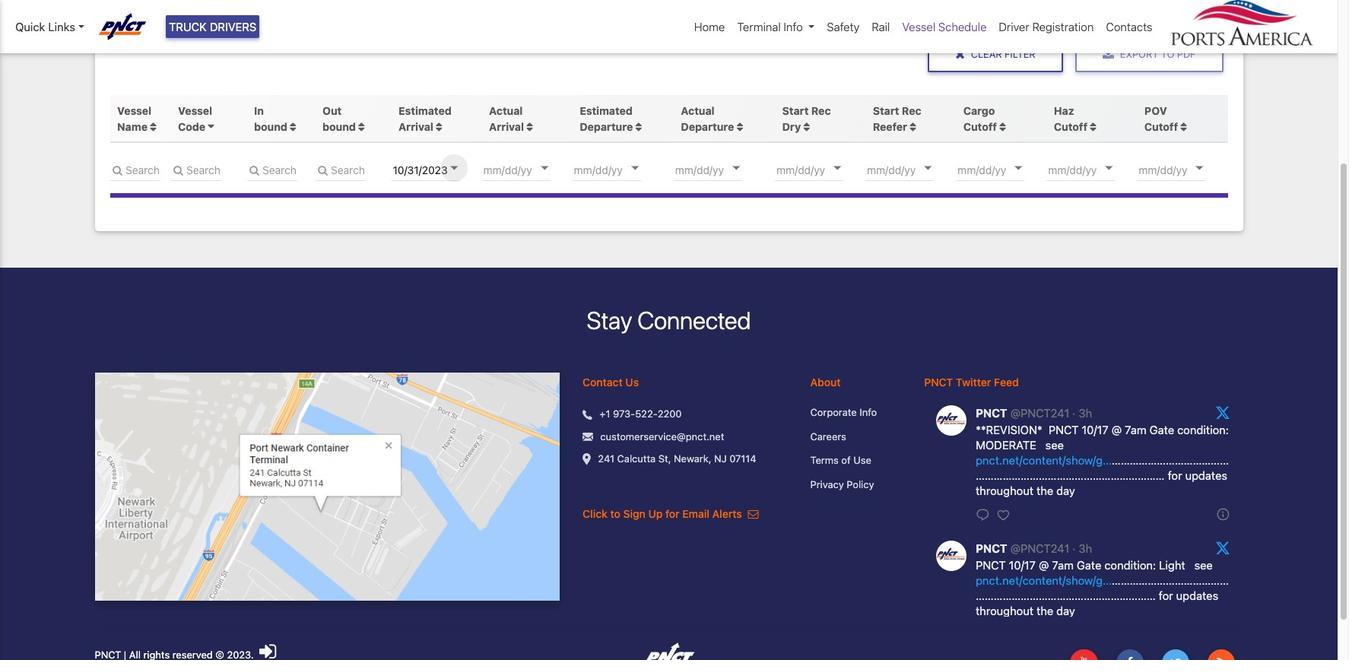 Task type: describe. For each thing, give the bounding box(es) containing it.
open calendar image for 2nd mm/dd/yy field from right
[[1105, 166, 1113, 170]]

open calendar image for 2nd mm/dd/yy field
[[541, 166, 548, 170]]

haz cutoff
[[1054, 104, 1087, 133]]

home
[[694, 20, 725, 33]]

up
[[648, 507, 663, 520]]

bound for in
[[254, 120, 287, 133]]

contact
[[583, 376, 623, 389]]

pnct twitter feed
[[924, 376, 1019, 389]]

filter
[[1005, 48, 1035, 60]]

terms of use
[[810, 454, 871, 466]]

1 open calendar image from the left
[[631, 166, 639, 170]]

safety link
[[821, 12, 866, 41]]

twitter
[[956, 376, 991, 389]]

safety
[[827, 20, 860, 33]]

pnct
[[924, 376, 953, 389]]

out
[[323, 104, 342, 117]]

vessel for schedule
[[902, 20, 936, 33]]

terminal info
[[737, 20, 803, 33]]

terminal
[[737, 20, 781, 33]]

vessel for name
[[117, 104, 151, 117]]

clear
[[971, 48, 1002, 60]]

envelope o image
[[748, 509, 759, 520]]

st,
[[658, 453, 671, 465]]

nj
[[714, 453, 727, 465]]

rail link
[[866, 12, 896, 41]]

vessel schedule link
[[896, 12, 993, 41]]

name
[[117, 120, 148, 133]]

open calendar image for first mm/dd/yy field from right
[[1196, 166, 1203, 170]]

click to sign up for email alerts link
[[583, 507, 759, 520]]

driver
[[999, 20, 1029, 33]]

sign
[[623, 507, 646, 520]]

973-
[[613, 408, 635, 420]]

start rec dry
[[782, 104, 831, 133]]

241 calcutta st, newark, nj 07114 link
[[598, 452, 756, 467]]

haz
[[1054, 104, 1074, 117]]

feed
[[994, 376, 1019, 389]]

3 open calendar image from the left
[[1015, 166, 1022, 170]]

open calendar image for fourth mm/dd/yy field from the right
[[924, 166, 932, 170]]

for
[[665, 507, 680, 520]]

terms
[[810, 454, 839, 466]]

reefer
[[873, 120, 907, 133]]

links
[[48, 20, 75, 33]]

in bound
[[254, 104, 290, 133]]

241
[[598, 453, 614, 465]]

quick links link
[[15, 18, 84, 35]]

us
[[625, 376, 639, 389]]

start rec reefer
[[873, 104, 921, 133]]

use
[[853, 454, 871, 466]]

registration
[[1032, 20, 1094, 33]]

arrival for estimated arrival
[[399, 120, 433, 133]]

pov cutoff
[[1144, 104, 1178, 133]]

departure for actual
[[681, 120, 734, 133]]

policy
[[847, 478, 874, 490]]

privacy policy link
[[810, 477, 901, 492]]

email
[[682, 507, 709, 520]]

terminal info link
[[731, 12, 821, 41]]

of
[[841, 454, 851, 466]]

rail
[[872, 20, 890, 33]]

in
[[254, 104, 264, 117]]

cargo cutoff
[[963, 104, 997, 133]]

actual for actual departure
[[681, 104, 715, 117]]

241 calcutta st, newark, nj 07114
[[598, 453, 756, 465]]

drivers
[[210, 20, 257, 33]]

2 mm/dd/yy field from the left
[[482, 158, 573, 181]]

clear filter button
[[928, 36, 1063, 72]]

careers link
[[810, 429, 901, 444]]

open calendar image for 9th mm/dd/yy field from right
[[450, 166, 458, 170]]

bound for out
[[323, 120, 356, 133]]

departure for estimated
[[580, 120, 633, 133]]

driver registration link
[[993, 12, 1100, 41]]

click to sign up for email alerts
[[583, 507, 745, 520]]

driver registration
[[999, 20, 1094, 33]]

start for dry
[[782, 104, 809, 117]]

6 mm/dd/yy field from the left
[[865, 158, 957, 181]]

estimated for departure
[[580, 104, 633, 117]]

07114
[[729, 453, 756, 465]]

sign in image
[[259, 642, 276, 660]]

cutoff for haz
[[1054, 120, 1087, 133]]

quick links
[[15, 20, 75, 33]]

actual departure
[[681, 104, 734, 133]]



Task type: vqa. For each thing, say whether or not it's contained in the screenshot.


Task type: locate. For each thing, give the bounding box(es) containing it.
alerts
[[712, 507, 742, 520]]

vessel up name
[[117, 104, 151, 117]]

2 open calendar image from the left
[[541, 166, 548, 170]]

1 bound from the left
[[254, 120, 287, 133]]

1 horizontal spatial start
[[873, 104, 899, 117]]

2200
[[658, 408, 682, 420]]

privacy policy
[[810, 478, 874, 490]]

522-
[[635, 408, 658, 420]]

estimated
[[399, 104, 452, 117], [580, 104, 633, 117]]

bound inside in bound
[[254, 120, 287, 133]]

2 actual from the left
[[681, 104, 715, 117]]

newark,
[[674, 453, 711, 465]]

vessel schedule
[[902, 20, 987, 33]]

rec for start rec dry
[[811, 104, 831, 117]]

1 horizontal spatial open calendar image
[[834, 166, 841, 170]]

actual for actual arrival
[[489, 104, 523, 117]]

2 bound from the left
[[323, 120, 356, 133]]

1 departure from the left
[[580, 120, 633, 133]]

clear filter
[[971, 48, 1035, 60]]

stay
[[587, 306, 632, 335]]

0 horizontal spatial actual
[[489, 104, 523, 117]]

corporate info link
[[810, 406, 901, 420]]

start up dry
[[782, 104, 809, 117]]

truck drivers
[[169, 20, 257, 33]]

0 horizontal spatial arrival
[[399, 120, 433, 133]]

arrival inside estimated arrival
[[399, 120, 433, 133]]

1 arrival from the left
[[399, 120, 433, 133]]

1 estimated from the left
[[399, 104, 452, 117]]

3 cutoff from the left
[[1144, 120, 1178, 133]]

+1
[[600, 408, 610, 420]]

1 rec from the left
[[811, 104, 831, 117]]

mm/dd/yy field down estimated arrival
[[391, 158, 483, 181]]

8 mm/dd/yy field from the left
[[1047, 158, 1138, 181]]

actual inside actual departure
[[681, 104, 715, 117]]

info for terminal info
[[784, 20, 803, 33]]

customerservice@pnct.net
[[600, 430, 724, 442]]

rec inside start rec reefer
[[902, 104, 921, 117]]

mm/dd/yy field down reefer
[[865, 158, 957, 181]]

close image
[[955, 48, 965, 60]]

0 horizontal spatial rec
[[811, 104, 831, 117]]

out bound
[[323, 104, 358, 133]]

cutoff
[[963, 120, 997, 133], [1054, 120, 1087, 133], [1144, 120, 1178, 133]]

actual inside actual arrival
[[489, 104, 523, 117]]

to
[[610, 507, 620, 520]]

1 horizontal spatial estimated
[[580, 104, 633, 117]]

truck
[[169, 20, 207, 33]]

contacts link
[[1100, 12, 1159, 41]]

info
[[784, 20, 803, 33], [860, 406, 877, 418]]

6 open calendar image from the left
[[1196, 166, 1203, 170]]

vessel code
[[178, 104, 212, 133]]

2 start from the left
[[873, 104, 899, 117]]

1 horizontal spatial bound
[[323, 120, 356, 133]]

5 open calendar image from the left
[[1105, 166, 1113, 170]]

1 open calendar image from the left
[[450, 166, 458, 170]]

4 open calendar image from the left
[[924, 166, 932, 170]]

0 horizontal spatial vessel
[[117, 104, 151, 117]]

estimated departure
[[580, 104, 633, 133]]

customerservice@pnct.net link
[[600, 429, 724, 444]]

2 departure from the left
[[681, 120, 734, 133]]

mm/dd/yy field down cargo cutoff
[[956, 158, 1047, 181]]

1 horizontal spatial vessel
[[178, 104, 212, 117]]

1 horizontal spatial arrival
[[489, 120, 524, 133]]

None field
[[110, 158, 160, 181], [171, 158, 221, 181], [247, 158, 297, 181], [315, 158, 365, 181], [110, 158, 160, 181], [171, 158, 221, 181], [247, 158, 297, 181], [315, 158, 365, 181]]

contacts
[[1106, 20, 1152, 33]]

open calendar image
[[631, 166, 639, 170], [834, 166, 841, 170], [1015, 166, 1022, 170]]

0 vertical spatial info
[[784, 20, 803, 33]]

mm/dd/yy field down actual arrival
[[482, 158, 573, 181]]

vessel for code
[[178, 104, 212, 117]]

0 horizontal spatial departure
[[580, 120, 633, 133]]

estimated arrival
[[399, 104, 452, 133]]

privacy
[[810, 478, 844, 490]]

rec inside the 'start rec dry'
[[811, 104, 831, 117]]

start
[[782, 104, 809, 117], [873, 104, 899, 117]]

terms of use link
[[810, 453, 901, 468]]

2 open calendar image from the left
[[834, 166, 841, 170]]

estimated for arrival
[[399, 104, 452, 117]]

vessel right rail
[[902, 20, 936, 33]]

cutoff down cargo
[[963, 120, 997, 133]]

mm/dd/yy field down haz cutoff
[[1047, 158, 1138, 181]]

0 horizontal spatial bound
[[254, 120, 287, 133]]

connected
[[637, 306, 751, 335]]

cutoff down the pov
[[1144, 120, 1178, 133]]

info for corporate info
[[860, 406, 877, 418]]

pov
[[1144, 104, 1167, 117]]

mm/dd/yy field
[[391, 158, 483, 181], [482, 158, 573, 181], [572, 158, 664, 181], [674, 158, 765, 181], [775, 158, 866, 181], [865, 158, 957, 181], [956, 158, 1047, 181], [1047, 158, 1138, 181], [1137, 158, 1228, 181]]

info right "terminal"
[[784, 20, 803, 33]]

2 cutoff from the left
[[1054, 120, 1087, 133]]

code
[[178, 120, 205, 133]]

calcutta
[[617, 453, 656, 465]]

rec
[[811, 104, 831, 117], [902, 104, 921, 117]]

1 horizontal spatial info
[[860, 406, 877, 418]]

3 mm/dd/yy field from the left
[[572, 158, 664, 181]]

vessel
[[902, 20, 936, 33], [117, 104, 151, 117], [178, 104, 212, 117]]

quick
[[15, 20, 45, 33]]

1 cutoff from the left
[[963, 120, 997, 133]]

open calendar image
[[450, 166, 458, 170], [541, 166, 548, 170], [732, 166, 740, 170], [924, 166, 932, 170], [1105, 166, 1113, 170], [1196, 166, 1203, 170]]

arrival for actual arrival
[[489, 120, 524, 133]]

about
[[810, 376, 841, 389]]

mm/dd/yy field down dry
[[775, 158, 866, 181]]

vessel up code
[[178, 104, 212, 117]]

rec for start rec reefer
[[902, 104, 921, 117]]

click
[[583, 507, 608, 520]]

1 horizontal spatial departure
[[681, 120, 734, 133]]

departure
[[580, 120, 633, 133], [681, 120, 734, 133]]

bound inside out bound
[[323, 120, 356, 133]]

contact us
[[583, 376, 639, 389]]

2 horizontal spatial vessel
[[902, 20, 936, 33]]

0 horizontal spatial estimated
[[399, 104, 452, 117]]

bound down out
[[323, 120, 356, 133]]

2 horizontal spatial open calendar image
[[1015, 166, 1022, 170]]

info up careers link on the right bottom of page
[[860, 406, 877, 418]]

2 arrival from the left
[[489, 120, 524, 133]]

stay connected
[[587, 306, 751, 335]]

0 horizontal spatial start
[[782, 104, 809, 117]]

2 estimated from the left
[[580, 104, 633, 117]]

start inside the 'start rec dry'
[[782, 104, 809, 117]]

cutoff for pov
[[1144, 120, 1178, 133]]

+1 973-522-2200 link
[[600, 407, 682, 422]]

mm/dd/yy field down estimated departure
[[572, 158, 664, 181]]

2 horizontal spatial cutoff
[[1144, 120, 1178, 133]]

truck drivers link
[[166, 15, 260, 38]]

actual arrival
[[489, 104, 524, 133]]

0 horizontal spatial cutoff
[[963, 120, 997, 133]]

home link
[[688, 12, 731, 41]]

cutoff down haz
[[1054, 120, 1087, 133]]

cargo
[[963, 104, 995, 117]]

corporate info
[[810, 406, 877, 418]]

bound down in
[[254, 120, 287, 133]]

start inside start rec reefer
[[873, 104, 899, 117]]

careers
[[810, 430, 846, 442]]

arrival
[[399, 120, 433, 133], [489, 120, 524, 133]]

mm/dd/yy field down actual departure
[[674, 158, 765, 181]]

5 mm/dd/yy field from the left
[[775, 158, 866, 181]]

3 open calendar image from the left
[[732, 166, 740, 170]]

cutoff for cargo
[[963, 120, 997, 133]]

7 mm/dd/yy field from the left
[[956, 158, 1047, 181]]

0 horizontal spatial open calendar image
[[631, 166, 639, 170]]

dry
[[782, 120, 801, 133]]

9 mm/dd/yy field from the left
[[1137, 158, 1228, 181]]

mm/dd/yy field down pov cutoff
[[1137, 158, 1228, 181]]

schedule
[[938, 20, 987, 33]]

0 horizontal spatial info
[[784, 20, 803, 33]]

vessel name
[[117, 104, 151, 133]]

4 mm/dd/yy field from the left
[[674, 158, 765, 181]]

start up reefer
[[873, 104, 899, 117]]

2 rec from the left
[[902, 104, 921, 117]]

start for reefer
[[873, 104, 899, 117]]

+1 973-522-2200
[[600, 408, 682, 420]]

1 start from the left
[[782, 104, 809, 117]]

1 mm/dd/yy field from the left
[[391, 158, 483, 181]]

1 actual from the left
[[489, 104, 523, 117]]

1 horizontal spatial cutoff
[[1054, 120, 1087, 133]]

1 horizontal spatial actual
[[681, 104, 715, 117]]

open calendar image for 6th mm/dd/yy field from right
[[732, 166, 740, 170]]

estimated inside estimated departure
[[580, 104, 633, 117]]

1 vertical spatial info
[[860, 406, 877, 418]]

corporate
[[810, 406, 857, 418]]

1 horizontal spatial rec
[[902, 104, 921, 117]]



